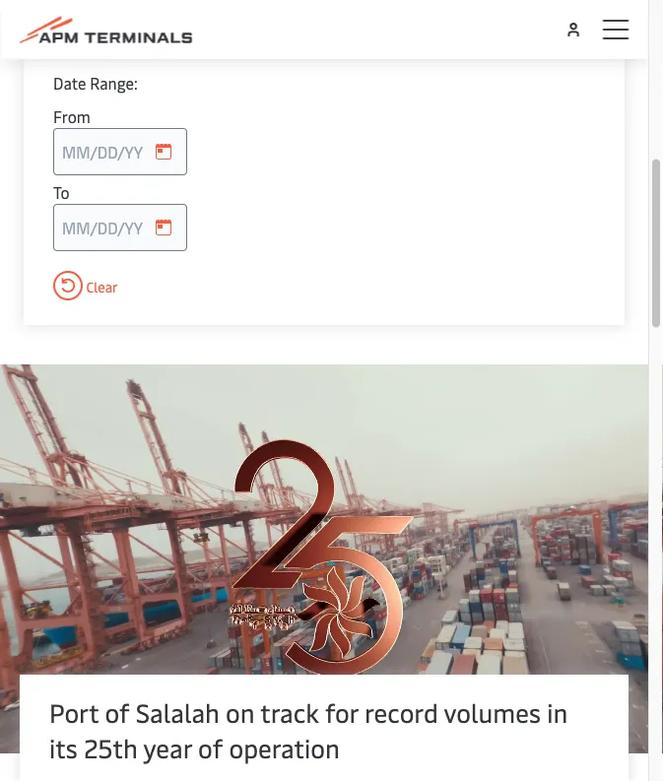 Task type: locate. For each thing, give the bounding box(es) containing it.
year
[[143, 731, 192, 765]]

1 vertical spatial of
[[198, 731, 223, 765]]

From text field
[[53, 128, 187, 175]]

from
[[53, 105, 90, 127]]

of up 25th
[[105, 695, 130, 730]]

of
[[105, 695, 130, 730], [198, 731, 223, 765]]

for
[[325, 695, 358, 730]]

date range:
[[53, 72, 138, 93]]

its
[[49, 731, 77, 765]]

in
[[547, 695, 568, 730]]

port of salalah on track for record volumes in its 25th year of operation
[[49, 695, 568, 765]]

port of salalah 25 anniversary image
[[0, 365, 648, 754]]

date
[[53, 72, 86, 93]]

volumes
[[444, 695, 541, 730]]

clear
[[83, 277, 118, 296]]

0 vertical spatial of
[[105, 695, 130, 730]]

to
[[53, 181, 70, 203]]

port of salalah on track for record volumes in its 25th year of operation link
[[49, 695, 599, 766]]

of right year
[[198, 731, 223, 765]]

operation
[[229, 731, 340, 765]]



Task type: describe. For each thing, give the bounding box(es) containing it.
range:
[[90, 72, 138, 93]]

on
[[226, 695, 255, 730]]

clear button
[[53, 271, 118, 301]]

To text field
[[53, 204, 187, 251]]

0 horizontal spatial of
[[105, 695, 130, 730]]

salalah
[[136, 695, 220, 730]]

track
[[260, 695, 319, 730]]

25th
[[84, 731, 138, 765]]

record
[[365, 695, 438, 730]]

1 horizontal spatial of
[[198, 731, 223, 765]]

port
[[49, 695, 99, 730]]



Task type: vqa. For each thing, say whether or not it's contained in the screenshot.
right process
no



